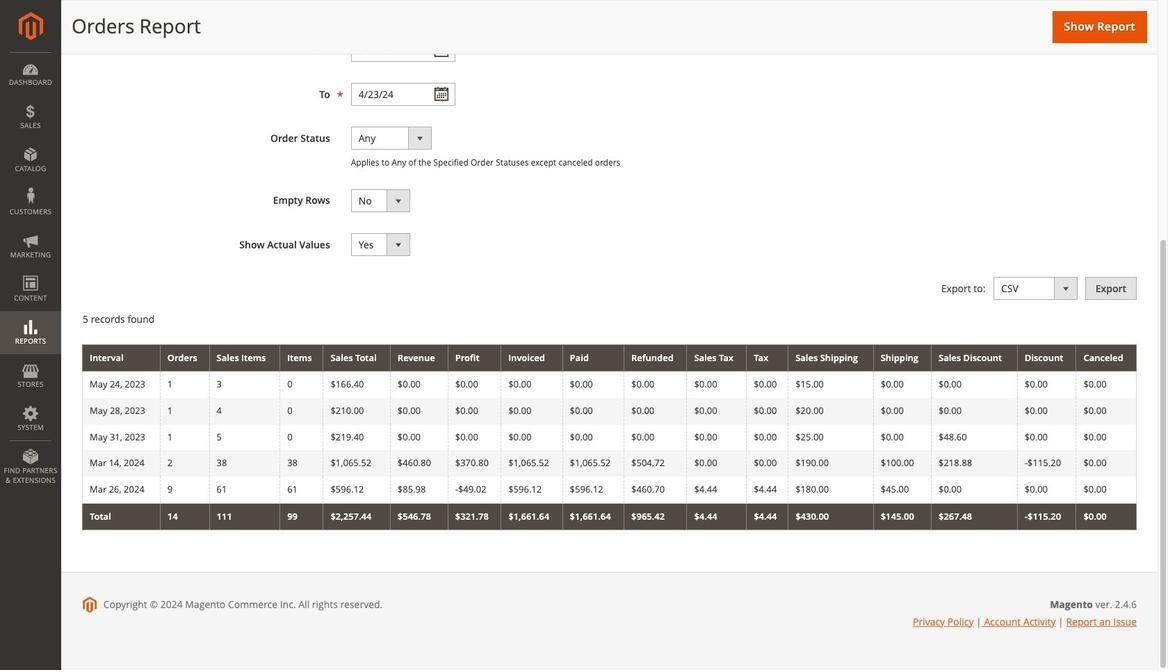 Task type: locate. For each thing, give the bounding box(es) containing it.
menu bar
[[0, 52, 61, 492]]

None text field
[[351, 83, 456, 106]]

None text field
[[351, 39, 456, 62]]



Task type: vqa. For each thing, say whether or not it's contained in the screenshot.
menu bar on the left of page
yes



Task type: describe. For each thing, give the bounding box(es) containing it.
magento admin panel image
[[18, 12, 43, 40]]



